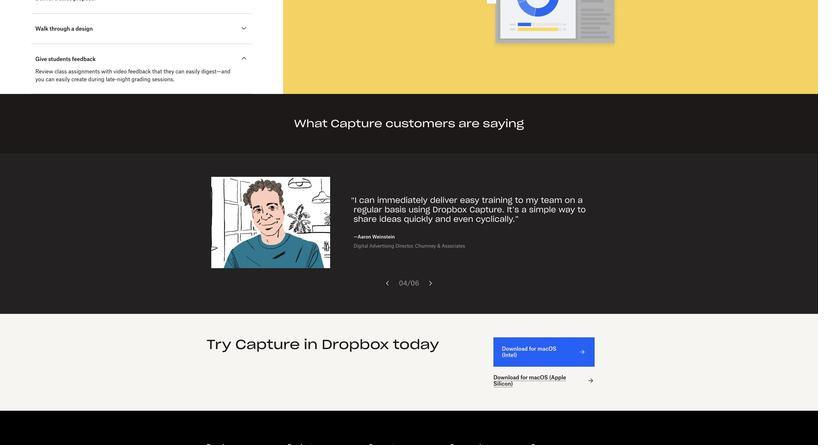 Task type: vqa. For each thing, say whether or not it's contained in the screenshot.
"will" for View Dropbox content
no



Task type: describe. For each thing, give the bounding box(es) containing it.
macos for download for macos (apple silicon)
[[529, 375, 548, 381]]

what capture customers are saying
[[294, 117, 524, 130]]

quickly
[[404, 214, 433, 224]]

sessions.
[[152, 76, 174, 83]]

download for macos (apple silicon)
[[494, 375, 567, 388]]

0 horizontal spatial to
[[515, 195, 524, 206]]

saying
[[483, 117, 524, 130]]

give
[[35, 56, 47, 62]]

download for download for macos (apple silicon)
[[494, 375, 520, 381]]

capture for try
[[235, 337, 300, 353]]

0 vertical spatial can
[[176, 68, 185, 75]]

share
[[354, 214, 377, 224]]

—aaron weinstein
[[354, 234, 395, 240]]

04/06
[[399, 279, 420, 288]]

students
[[48, 56, 71, 62]]

basis
[[385, 205, 406, 215]]

digest—and
[[201, 68, 231, 75]]

digital
[[354, 244, 368, 249]]

feedback inside the review class assignments with video feedback that they can easily digest—and you can easily create during late-night grading sessions.
[[128, 68, 151, 75]]

regular
[[354, 205, 382, 215]]

2 horizontal spatial a
[[578, 195, 583, 206]]

1 horizontal spatial to
[[578, 205, 586, 215]]

what
[[294, 117, 328, 130]]

and
[[436, 214, 451, 224]]

0 horizontal spatial a
[[71, 26, 74, 32]]

you
[[35, 76, 44, 83]]

review class assignments with video feedback that they can easily digest—and you can easily create during late-night grading sessions.
[[35, 68, 231, 83]]

try capture in dropbox today
[[207, 337, 439, 353]]

a man smiles while standing in an office with desks, computers, windows, and a whiteboard in the background image
[[211, 177, 330, 269]]

download for macos (apple silicon) link
[[494, 375, 595, 388]]

team
[[541, 195, 563, 206]]

that
[[152, 68, 162, 75]]

download for macos (intel)
[[502, 346, 557, 359]]

video
[[114, 68, 127, 75]]

class
[[55, 68, 67, 75]]

advertising
[[370, 244, 395, 249]]

late-
[[106, 76, 117, 83]]

(intel)
[[502, 352, 517, 359]]

design
[[76, 26, 93, 32]]

for for (intel)
[[529, 346, 537, 353]]

chumney
[[415, 244, 436, 249]]

training
[[482, 195, 513, 206]]

capture.
[[470, 205, 505, 215]]

try
[[207, 337, 232, 353]]

a screenshot of chart, with a circle drawn over part of the image and the dropbox capture toolbar image
[[299, 0, 803, 78]]

on
[[565, 195, 576, 206]]

assignments
[[68, 68, 100, 75]]

can inside "i can immediately deliver easy training to my team on a regular basis using dropbox capture. it's a simple way to share ideas quickly and even cyclically."
[[359, 195, 375, 206]]

simple
[[530, 205, 557, 215]]



Task type: locate. For each thing, give the bounding box(es) containing it.
a right on
[[578, 195, 583, 206]]

my
[[526, 195, 539, 206]]

easily down "class"
[[56, 76, 70, 83]]

dropbox
[[433, 205, 467, 215], [322, 337, 389, 353]]

2 vertical spatial can
[[359, 195, 375, 206]]

to right way at the right of page
[[578, 205, 586, 215]]

a
[[71, 26, 74, 32], [578, 195, 583, 206], [522, 205, 527, 215]]

give students feedback
[[35, 56, 96, 62]]

grading
[[132, 76, 151, 83]]

to left the my
[[515, 195, 524, 206]]

1 vertical spatial download
[[494, 375, 520, 381]]

in
[[304, 337, 318, 353]]

for
[[529, 346, 537, 353], [521, 375, 528, 381]]

ideas
[[380, 214, 402, 224]]

footer
[[0, 427, 819, 446]]

a right it's
[[522, 205, 527, 215]]

it's
[[507, 205, 519, 215]]

0 vertical spatial dropbox
[[433, 205, 467, 215]]

through
[[50, 26, 70, 32]]

0 vertical spatial macos
[[538, 346, 557, 353]]

1 horizontal spatial dropbox
[[433, 205, 467, 215]]

0 horizontal spatial capture
[[235, 337, 300, 353]]

feedback
[[72, 56, 96, 62], [128, 68, 151, 75]]

1 horizontal spatial for
[[529, 346, 537, 353]]

to
[[515, 195, 524, 206], [578, 205, 586, 215]]

today
[[393, 337, 439, 353]]

1 horizontal spatial a
[[522, 205, 527, 215]]

1 vertical spatial dropbox
[[322, 337, 389, 353]]

customers
[[386, 117, 456, 130]]

1 vertical spatial capture
[[235, 337, 300, 353]]

1 vertical spatial for
[[521, 375, 528, 381]]

1 vertical spatial feedback
[[128, 68, 151, 75]]

deliver
[[430, 195, 458, 206]]

can right the 'they'
[[176, 68, 185, 75]]

easily
[[186, 68, 200, 75], [56, 76, 70, 83]]

macos up '(apple'
[[538, 346, 557, 353]]

1 vertical spatial easily
[[56, 76, 70, 83]]

0 vertical spatial feedback
[[72, 56, 96, 62]]

capture
[[331, 117, 383, 130], [235, 337, 300, 353]]

cyclically."
[[476, 214, 519, 224]]

download inside download for macos (intel)
[[502, 346, 528, 353]]

download inside download for macos (apple silicon)
[[494, 375, 520, 381]]

walk through a design
[[35, 26, 93, 32]]

0 horizontal spatial dropbox
[[322, 337, 389, 353]]

for right silicon)
[[521, 375, 528, 381]]

can down review
[[46, 76, 55, 83]]

macos for download for macos (intel)
[[538, 346, 557, 353]]

easily left digest—and in the left of the page
[[186, 68, 200, 75]]

create
[[71, 76, 87, 83]]

with
[[101, 68, 112, 75]]

even
[[454, 214, 474, 224]]

way
[[559, 205, 576, 215]]

weinstein
[[373, 234, 395, 240]]

1 horizontal spatial feedback
[[128, 68, 151, 75]]

macos inside download for macos (intel)
[[538, 346, 557, 353]]

0 horizontal spatial easily
[[56, 76, 70, 83]]

they
[[164, 68, 174, 75]]

macos left '(apple'
[[529, 375, 548, 381]]

"i can immediately deliver easy training to my team on a regular basis using dropbox capture. it's a simple way to share ideas quickly and even cyclically."
[[351, 195, 586, 224]]

feedback up assignments
[[72, 56, 96, 62]]

0 horizontal spatial for
[[521, 375, 528, 381]]

silicon)
[[494, 381, 513, 388]]

for right (intel)
[[529, 346, 537, 353]]

walk
[[35, 26, 48, 32]]

capture for what
[[331, 117, 383, 130]]

download
[[502, 346, 528, 353], [494, 375, 520, 381]]

for for (apple
[[521, 375, 528, 381]]

0 vertical spatial for
[[529, 346, 537, 353]]

night
[[117, 76, 130, 83]]

can
[[176, 68, 185, 75], [46, 76, 55, 83], [359, 195, 375, 206]]

associates
[[442, 244, 465, 249]]

for inside download for macos (intel)
[[529, 346, 537, 353]]

easy
[[460, 195, 480, 206]]

macos inside download for macos (apple silicon)
[[529, 375, 548, 381]]

1 horizontal spatial capture
[[331, 117, 383, 130]]

a left design
[[71, 26, 74, 32]]

digital advertising director, chumney & associates
[[354, 244, 465, 249]]

2 horizontal spatial can
[[359, 195, 375, 206]]

immediately
[[377, 195, 428, 206]]

1 vertical spatial macos
[[529, 375, 548, 381]]

review
[[35, 68, 53, 75]]

download for macos (intel) link
[[494, 338, 595, 367]]

for inside download for macos (apple silicon)
[[521, 375, 528, 381]]

0 vertical spatial download
[[502, 346, 528, 353]]

0 vertical spatial easily
[[186, 68, 200, 75]]

using
[[409, 205, 431, 215]]

0 horizontal spatial feedback
[[72, 56, 96, 62]]

&
[[438, 244, 441, 249]]

can right the "i
[[359, 195, 375, 206]]

—aaron
[[354, 234, 371, 240]]

during
[[88, 76, 105, 83]]

0 vertical spatial capture
[[331, 117, 383, 130]]

1 horizontal spatial easily
[[186, 68, 200, 75]]

feedback up grading
[[128, 68, 151, 75]]

"i
[[351, 195, 357, 206]]

1 vertical spatial can
[[46, 76, 55, 83]]

are
[[459, 117, 480, 130]]

(apple
[[550, 375, 567, 381]]

director,
[[396, 244, 414, 249]]

0 horizontal spatial can
[[46, 76, 55, 83]]

macos
[[538, 346, 557, 353], [529, 375, 548, 381]]

dropbox inside "i can immediately deliver easy training to my team on a regular basis using dropbox capture. it's a simple way to share ideas quickly and even cyclically."
[[433, 205, 467, 215]]

1 horizontal spatial can
[[176, 68, 185, 75]]

download for download for macos (intel)
[[502, 346, 528, 353]]



